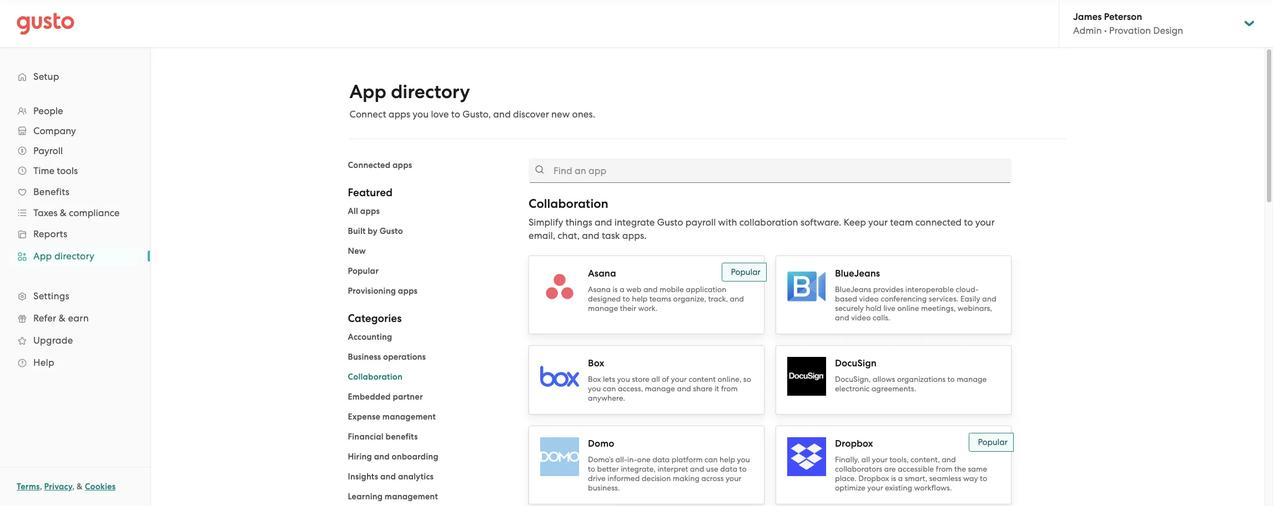Task type: locate. For each thing, give the bounding box(es) containing it.
0 horizontal spatial all
[[651, 375, 660, 384]]

manage down of
[[645, 385, 675, 394]]

cookies button
[[85, 481, 116, 494]]

your left existing
[[867, 484, 883, 493]]

and down things
[[582, 230, 600, 242]]

1 horizontal spatial all
[[861, 456, 870, 465]]

to down same
[[980, 475, 987, 484]]

& right taxes
[[60, 208, 67, 219]]

data up 'interpret'
[[653, 456, 670, 465]]

so
[[743, 375, 751, 384]]

0 horizontal spatial ,
[[40, 482, 42, 492]]

popular for asana
[[731, 268, 761, 278]]

1 horizontal spatial collaboration
[[529, 197, 608, 212]]

& left earn on the bottom of page
[[59, 313, 66, 324]]

james
[[1073, 11, 1102, 23]]

chat,
[[558, 230, 580, 242]]

1 vertical spatial &
[[59, 313, 66, 324]]

box left lets
[[588, 375, 601, 384]]

reports
[[33, 229, 67, 240]]

1 horizontal spatial data
[[720, 465, 737, 474]]

collaboration inside list
[[348, 373, 403, 383]]

0 horizontal spatial from
[[721, 385, 738, 394]]

can down lets
[[603, 385, 616, 394]]

directory down reports link on the top left
[[54, 251, 94, 262]]

store
[[632, 375, 650, 384]]

1 horizontal spatial can
[[705, 456, 718, 465]]

apps right connect
[[388, 109, 410, 120]]

a left 'web'
[[620, 285, 624, 294]]

collaboration
[[529, 197, 608, 212], [348, 373, 403, 383]]

1 vertical spatial help
[[720, 456, 735, 465]]

to right "organizations"
[[948, 375, 955, 384]]

and left share
[[677, 385, 691, 394]]

apps
[[388, 109, 410, 120], [393, 160, 412, 170], [360, 207, 380, 217], [398, 286, 418, 296]]

management for expense management
[[382, 413, 436, 423]]

manage right "organizations"
[[957, 375, 987, 384]]

0 horizontal spatial a
[[620, 285, 624, 294]]

to
[[451, 109, 460, 120], [964, 217, 973, 228], [623, 295, 630, 304], [948, 375, 955, 384], [588, 465, 595, 474], [739, 465, 747, 474], [980, 475, 987, 484]]

0 vertical spatial app
[[350, 81, 386, 103]]

admin
[[1073, 25, 1102, 36]]

domo logo image
[[540, 438, 579, 477]]

&
[[60, 208, 67, 219], [59, 313, 66, 324], [77, 482, 83, 492]]

privacy link
[[44, 482, 72, 492]]

hiring and onboarding link
[[348, 453, 438, 463]]

1 vertical spatial app
[[33, 251, 52, 262]]

you inside app directory connect apps you love to gusto, and discover new ones.
[[413, 109, 429, 120]]

0 horizontal spatial gusto
[[380, 227, 403, 237]]

to up their
[[623, 295, 630, 304]]

list
[[0, 101, 150, 374], [348, 205, 512, 298], [348, 331, 512, 507]]

task
[[602, 230, 620, 242]]

None search field
[[529, 159, 1012, 183]]

your
[[868, 217, 888, 228], [975, 217, 995, 228], [671, 375, 687, 384], [872, 456, 888, 465], [726, 475, 741, 484], [867, 484, 883, 493]]

gusto left payroll
[[657, 217, 683, 228]]

0 horizontal spatial directory
[[54, 251, 94, 262]]

video down securely
[[851, 314, 871, 323]]

1 vertical spatial all
[[861, 456, 870, 465]]

can up use
[[705, 456, 718, 465]]

0 vertical spatial asana
[[588, 268, 616, 280]]

popular down new link
[[348, 267, 379, 277]]

to inside asana asana is a web and mobile application designed to help teams organize, track, and manage their work.
[[623, 295, 630, 304]]

help up across
[[720, 456, 735, 465]]

mobile
[[660, 285, 684, 294]]

dropbox finally, all your tools, content, and collaborators are accessible from the same place. dropbox is a smart, seamless way to optimize your existing workflows.
[[835, 439, 987, 493]]

0 vertical spatial help
[[632, 295, 648, 304]]

collaboration for collaboration
[[348, 373, 403, 383]]

1 vertical spatial collaboration
[[348, 373, 403, 383]]

1 horizontal spatial app
[[350, 81, 386, 103]]

apps right all
[[360, 207, 380, 217]]

apps right connected
[[393, 160, 412, 170]]

dropbox up "finally," on the bottom right of page
[[835, 439, 873, 450]]

1 horizontal spatial gusto
[[657, 217, 683, 228]]

new
[[551, 109, 570, 120]]

data
[[653, 456, 670, 465], [720, 465, 737, 474]]

dropbox
[[835, 439, 873, 450], [859, 475, 889, 484]]

and down "platform"
[[690, 465, 704, 474]]

1 horizontal spatial popular
[[731, 268, 761, 278]]

box logo image
[[540, 358, 579, 396]]

0 vertical spatial a
[[620, 285, 624, 294]]

your inside domo domo's all-in-one data platform can help you to better integrate, interpret and use data to drive informed decision making across your business.
[[726, 475, 741, 484]]

a inside dropbox finally, all your tools, content, and collaborators are accessible from the same place. dropbox is a smart, seamless way to optimize your existing workflows.
[[898, 475, 903, 484]]

gusto inside list
[[380, 227, 403, 237]]

from inside dropbox finally, all your tools, content, and collaborators are accessible from the same place. dropbox is a smart, seamless way to optimize your existing workflows.
[[936, 465, 953, 474]]

box box lets you store all of your content online, so you can access, manage and share it from anywhere.
[[588, 358, 751, 403]]

business
[[348, 353, 381, 363]]

from up seamless
[[936, 465, 953, 474]]

their
[[620, 304, 636, 313]]

0 horizontal spatial data
[[653, 456, 670, 465]]

simplify
[[529, 217, 563, 228]]

directory inside app directory connect apps you love to gusto, and discover new ones.
[[391, 81, 470, 103]]

list containing accounting
[[348, 331, 512, 507]]

1 box from the top
[[588, 358, 604, 370]]

your right of
[[671, 375, 687, 384]]

1 horizontal spatial ,
[[72, 482, 75, 492]]

box up lets
[[588, 358, 604, 370]]

0 vertical spatial bluejeans
[[835, 268, 880, 280]]

0 vertical spatial all
[[651, 375, 660, 384]]

integrate
[[614, 217, 655, 228]]

apps for connected apps
[[393, 160, 412, 170]]

App Search field
[[529, 159, 1012, 183]]

connected
[[348, 160, 390, 170]]

0 vertical spatial &
[[60, 208, 67, 219]]

ones.
[[572, 109, 595, 120]]

1 vertical spatial from
[[936, 465, 953, 474]]

1 horizontal spatial help
[[720, 456, 735, 465]]

0 vertical spatial is
[[613, 285, 618, 294]]

can
[[603, 385, 616, 394], [705, 456, 718, 465]]

hiring and onboarding
[[348, 453, 438, 463]]

1 vertical spatial directory
[[54, 251, 94, 262]]

& for compliance
[[60, 208, 67, 219]]

gusto right by
[[380, 227, 403, 237]]

0 vertical spatial from
[[721, 385, 738, 394]]

collaborators
[[835, 465, 882, 474]]

from down online,
[[721, 385, 738, 394]]

, left cookies button
[[72, 482, 75, 492]]

web
[[626, 285, 642, 294]]

featured
[[348, 187, 393, 199]]

help
[[632, 295, 648, 304], [720, 456, 735, 465]]

a up existing
[[898, 475, 903, 484]]

upgrade link
[[11, 331, 139, 351]]

and up the
[[942, 456, 956, 465]]

built by gusto link
[[348, 227, 403, 237]]

is down are
[[891, 475, 896, 484]]

and inside dropbox finally, all your tools, content, and collaborators are accessible from the same place. dropbox is a smart, seamless way to optimize your existing workflows.
[[942, 456, 956, 465]]

one
[[637, 456, 651, 465]]

gusto inside collaboration simplify things and integrate gusto payroll with collaboration software. keep your team connected to your email, chat, and task apps.
[[657, 217, 683, 228]]

1 horizontal spatial directory
[[391, 81, 470, 103]]

and up learning management link
[[380, 472, 396, 482]]

2 horizontal spatial popular
[[978, 438, 1008, 448]]

to right connected at the top right of the page
[[964, 217, 973, 228]]

all apps link
[[348, 207, 380, 217]]

1 vertical spatial manage
[[957, 375, 987, 384]]

and right gusto,
[[493, 109, 511, 120]]

popular for dropbox
[[978, 438, 1008, 448]]

collaboration link
[[348, 373, 403, 383]]

1 horizontal spatial from
[[936, 465, 953, 474]]

online
[[897, 304, 919, 313]]

across
[[701, 475, 724, 484]]

dropbox down collaborators
[[859, 475, 889, 484]]

to right love
[[451, 109, 460, 120]]

video
[[859, 295, 879, 304], [851, 314, 871, 323]]

0 horizontal spatial manage
[[588, 304, 618, 313]]

1 horizontal spatial is
[[891, 475, 896, 484]]

0 horizontal spatial can
[[603, 385, 616, 394]]

bluejeans
[[835, 268, 880, 280], [835, 285, 871, 294]]

can inside box box lets you store all of your content online, so you can access, manage and share it from anywhere.
[[603, 385, 616, 394]]

list containing all apps
[[348, 205, 512, 298]]

2 vertical spatial manage
[[645, 385, 675, 394]]

0 vertical spatial can
[[603, 385, 616, 394]]

0 vertical spatial manage
[[588, 304, 618, 313]]

accessible
[[898, 465, 934, 474]]

management down the partner
[[382, 413, 436, 423]]

gusto navigation element
[[0, 48, 150, 392]]

1 vertical spatial asana
[[588, 285, 611, 294]]

financial
[[348, 433, 384, 443]]

built
[[348, 227, 366, 237]]

online,
[[718, 375, 741, 384]]

app inside app directory link
[[33, 251, 52, 262]]

expense
[[348, 413, 380, 423]]

popular up same
[[978, 438, 1008, 448]]

collaboration up things
[[529, 197, 608, 212]]

payroll
[[33, 145, 63, 157]]

your right across
[[726, 475, 741, 484]]

1 vertical spatial management
[[385, 492, 438, 502]]

1 vertical spatial bluejeans
[[835, 285, 871, 294]]

1 asana from the top
[[588, 268, 616, 280]]

people button
[[11, 101, 139, 121]]

0 vertical spatial directory
[[391, 81, 470, 103]]

0 horizontal spatial is
[[613, 285, 618, 294]]

app directory link
[[11, 247, 139, 267]]

design
[[1153, 25, 1183, 36]]

your up are
[[872, 456, 888, 465]]

1 vertical spatial is
[[891, 475, 896, 484]]

benefits link
[[11, 182, 139, 202]]

directory
[[391, 81, 470, 103], [54, 251, 94, 262]]

box
[[588, 358, 604, 370], [588, 375, 601, 384]]

based
[[835, 295, 857, 304]]

0 horizontal spatial help
[[632, 295, 648, 304]]

manage
[[588, 304, 618, 313], [957, 375, 987, 384], [645, 385, 675, 394]]

collaboration inside collaboration simplify things and integrate gusto payroll with collaboration software. keep your team connected to your email, chat, and task apps.
[[529, 197, 608, 212]]

app for app directory connect apps you love to gusto, and discover new ones.
[[350, 81, 386, 103]]

apps right provisioning
[[398, 286, 418, 296]]

financial benefits
[[348, 433, 418, 443]]

0 horizontal spatial app
[[33, 251, 52, 262]]

help down 'web'
[[632, 295, 648, 304]]

0 vertical spatial management
[[382, 413, 436, 423]]

app inside app directory connect apps you love to gusto, and discover new ones.
[[350, 81, 386, 103]]

new link
[[348, 247, 366, 257]]

connected apps
[[348, 160, 412, 170]]

app for app directory
[[33, 251, 52, 262]]

from inside box box lets you store all of your content online, so you can access, manage and share it from anywhere.
[[721, 385, 738, 394]]

app down reports
[[33, 251, 52, 262]]

business.
[[588, 484, 620, 493]]

1 vertical spatial a
[[898, 475, 903, 484]]

directory up love
[[391, 81, 470, 103]]

business operations link
[[348, 353, 426, 363]]

and inside domo domo's all-in-one data platform can help you to better integrate, interpret and use data to drive informed decision making across your business.
[[690, 465, 704, 474]]

expense management
[[348, 413, 436, 423]]

is inside dropbox finally, all your tools, content, and collaborators are accessible from the same place. dropbox is a smart, seamless way to optimize your existing workflows.
[[891, 475, 896, 484]]

content
[[689, 375, 716, 384]]

all left of
[[651, 375, 660, 384]]

reports link
[[11, 224, 139, 244]]

and inside app directory connect apps you love to gusto, and discover new ones.
[[493, 109, 511, 120]]

popular
[[348, 267, 379, 277], [731, 268, 761, 278], [978, 438, 1008, 448]]

provisioning apps
[[348, 286, 418, 296]]

tools,
[[890, 456, 909, 465]]

collaboration up embedded
[[348, 373, 403, 383]]

1 vertical spatial can
[[705, 456, 718, 465]]

directory inside list
[[54, 251, 94, 262]]

terms link
[[17, 482, 40, 492]]

1 vertical spatial box
[[588, 375, 601, 384]]

, left privacy link
[[40, 482, 42, 492]]

better
[[597, 465, 619, 474]]

1 horizontal spatial a
[[898, 475, 903, 484]]

directory for app directory
[[54, 251, 94, 262]]

gusto
[[657, 217, 683, 228], [380, 227, 403, 237]]

0 horizontal spatial collaboration
[[348, 373, 403, 383]]

is inside asana asana is a web and mobile application designed to help teams organize, track, and manage their work.
[[613, 285, 618, 294]]

connected apps link
[[348, 160, 412, 170]]

data right use
[[720, 465, 737, 474]]

app up connect
[[350, 81, 386, 103]]

1 horizontal spatial manage
[[645, 385, 675, 394]]

& inside dropdown button
[[60, 208, 67, 219]]

manage down designed
[[588, 304, 618, 313]]

video up hold
[[859, 295, 879, 304]]

all up collaborators
[[861, 456, 870, 465]]

and down securely
[[835, 314, 849, 323]]

designed
[[588, 295, 621, 304]]

analytics
[[398, 472, 434, 482]]

popular down with
[[731, 268, 761, 278]]

0 horizontal spatial popular
[[348, 267, 379, 277]]

management down analytics
[[385, 492, 438, 502]]

0 vertical spatial box
[[588, 358, 604, 370]]

same
[[968, 465, 987, 474]]

is up designed
[[613, 285, 618, 294]]

by
[[368, 227, 378, 237]]

list for categories
[[348, 331, 512, 507]]

0 vertical spatial collaboration
[[529, 197, 608, 212]]

& left cookies button
[[77, 482, 83, 492]]

connected
[[915, 217, 962, 228]]

2 horizontal spatial manage
[[957, 375, 987, 384]]

asana logo image
[[540, 268, 579, 306]]



Task type: vqa. For each thing, say whether or not it's contained in the screenshot.
'REMOVE' button
no



Task type: describe. For each thing, give the bounding box(es) containing it.
taxes
[[33, 208, 58, 219]]

insights and analytics
[[348, 472, 434, 482]]

interpret
[[657, 465, 688, 474]]

2 box from the top
[[588, 375, 601, 384]]

bluejeans logo image
[[787, 271, 826, 303]]

1 vertical spatial data
[[720, 465, 737, 474]]

anywhere.
[[588, 394, 625, 403]]

benefits
[[33, 187, 69, 198]]

0 vertical spatial dropbox
[[835, 439, 873, 450]]

docusign logo image
[[787, 358, 826, 396]]

collaboration
[[739, 217, 798, 228]]

help
[[33, 358, 54, 369]]

in-
[[627, 456, 637, 465]]

and right track,
[[730, 295, 744, 304]]

taxes & compliance
[[33, 208, 120, 219]]

share
[[693, 385, 713, 394]]

collaboration simplify things and integrate gusto payroll with collaboration software. keep your team connected to your email, chat, and task apps.
[[529, 197, 995, 242]]

apps for provisioning apps
[[398, 286, 418, 296]]

settings
[[33, 291, 69, 302]]

tools
[[57, 165, 78, 177]]

app directory connect apps you love to gusto, and discover new ones.
[[350, 81, 595, 120]]

all inside dropbox finally, all your tools, content, and collaborators are accessible from the same place. dropbox is a smart, seamless way to optimize your existing workflows.
[[861, 456, 870, 465]]

all-
[[615, 456, 627, 465]]

•
[[1104, 25, 1107, 36]]

to inside docusign docusign, allows organizations to manage electronic agreements.
[[948, 375, 955, 384]]

terms , privacy , & cookies
[[17, 482, 116, 492]]

& for earn
[[59, 313, 66, 324]]

2 vertical spatial &
[[77, 482, 83, 492]]

use
[[706, 465, 718, 474]]

time tools button
[[11, 161, 139, 181]]

to right use
[[739, 465, 747, 474]]

electronic
[[835, 385, 870, 394]]

1 vertical spatial dropbox
[[859, 475, 889, 484]]

popular link
[[348, 267, 379, 277]]

business operations
[[348, 353, 426, 363]]

setup link
[[11, 67, 139, 87]]

can inside domo domo's all-in-one data platform can help you to better integrate, interpret and use data to drive informed decision making across your business.
[[705, 456, 718, 465]]

collaboration for collaboration simplify things and integrate gusto payroll with collaboration software. keep your team connected to your email, chat, and task apps.
[[529, 197, 608, 212]]

0 vertical spatial video
[[859, 295, 879, 304]]

payroll button
[[11, 141, 139, 161]]

interoperable
[[905, 285, 954, 294]]

2 asana from the top
[[588, 285, 611, 294]]

provides
[[873, 285, 904, 294]]

all
[[348, 207, 358, 217]]

a inside asana asana is a web and mobile application designed to help teams organize, track, and manage their work.
[[620, 285, 624, 294]]

and inside box box lets you store all of your content online, so you can access, manage and share it from anywhere.
[[677, 385, 691, 394]]

work.
[[638, 304, 657, 313]]

2 bluejeans from the top
[[835, 285, 871, 294]]

keep
[[844, 217, 866, 228]]

and up task
[[595, 217, 612, 228]]

discover
[[513, 109, 549, 120]]

learning
[[348, 492, 383, 502]]

accounting
[[348, 333, 392, 343]]

home image
[[17, 12, 74, 35]]

directory for app directory connect apps you love to gusto, and discover new ones.
[[391, 81, 470, 103]]

provation
[[1109, 25, 1151, 36]]

to up drive
[[588, 465, 595, 474]]

management for learning management
[[385, 492, 438, 502]]

embedded partner
[[348, 393, 423, 403]]

organizations
[[897, 375, 946, 384]]

domo's
[[588, 456, 614, 465]]

to inside collaboration simplify things and integrate gusto payroll with collaboration software. keep your team connected to your email, chat, and task apps.
[[964, 217, 973, 228]]

decision
[[642, 475, 671, 484]]

organize,
[[673, 295, 706, 304]]

your inside box box lets you store all of your content online, so you can access, manage and share it from anywhere.
[[671, 375, 687, 384]]

connect
[[350, 109, 386, 120]]

conferencing
[[881, 295, 927, 304]]

cookies
[[85, 482, 116, 492]]

help inside domo domo's all-in-one data platform can help you to better integrate, interpret and use data to drive informed decision making across your business.
[[720, 456, 735, 465]]

workflows.
[[914, 484, 952, 493]]

easily
[[960, 295, 980, 304]]

benefits
[[386, 433, 418, 443]]

and up teams
[[643, 285, 658, 294]]

1 , from the left
[[40, 482, 42, 492]]

manage inside asana asana is a web and mobile application designed to help teams organize, track, and manage their work.
[[588, 304, 618, 313]]

popular inside list
[[348, 267, 379, 277]]

to inside app directory connect apps you love to gusto, and discover new ones.
[[451, 109, 460, 120]]

you inside domo domo's all-in-one data platform can help you to better integrate, interpret and use data to drive informed decision making across your business.
[[737, 456, 750, 465]]

earn
[[68, 313, 89, 324]]

apps for all apps
[[360, 207, 380, 217]]

and down financial benefits link
[[374, 453, 390, 463]]

bluejeans bluejeans provides interoperable cloud- based video conferencing services. easily and securely hold live online meetings, webinars, and video calls.
[[835, 268, 996, 323]]

learning management link
[[348, 492, 438, 502]]

optimize
[[835, 484, 866, 493]]

list for featured
[[348, 205, 512, 298]]

platform
[[672, 456, 703, 465]]

partner
[[393, 393, 423, 403]]

accounting link
[[348, 333, 392, 343]]

services.
[[929, 295, 959, 304]]

things
[[566, 217, 592, 228]]

2 , from the left
[[72, 482, 75, 492]]

list containing people
[[0, 101, 150, 374]]

calls.
[[873, 314, 890, 323]]

peterson
[[1104, 11, 1142, 23]]

apps inside app directory connect apps you love to gusto, and discover new ones.
[[388, 109, 410, 120]]

love
[[431, 109, 449, 120]]

privacy
[[44, 482, 72, 492]]

gusto,
[[463, 109, 491, 120]]

dropbox logo image
[[787, 438, 826, 477]]

hiring
[[348, 453, 372, 463]]

insights and analytics link
[[348, 472, 434, 482]]

team
[[890, 217, 913, 228]]

payroll
[[686, 217, 716, 228]]

new
[[348, 247, 366, 257]]

settings link
[[11, 286, 139, 306]]

docusign docusign, allows organizations to manage electronic agreements.
[[835, 358, 987, 394]]

help inside asana asana is a web and mobile application designed to help teams organize, track, and manage their work.
[[632, 295, 648, 304]]

1 bluejeans from the top
[[835, 268, 880, 280]]

manage inside docusign docusign, allows organizations to manage electronic agreements.
[[957, 375, 987, 384]]

hold
[[866, 304, 882, 313]]

your right keep
[[868, 217, 888, 228]]

taxes & compliance button
[[11, 203, 139, 223]]

the
[[954, 465, 966, 474]]

manage inside box box lets you store all of your content online, so you can access, manage and share it from anywhere.
[[645, 385, 675, 394]]

way
[[963, 475, 978, 484]]

refer & earn link
[[11, 309, 139, 329]]

all inside box box lets you store all of your content online, so you can access, manage and share it from anywhere.
[[651, 375, 660, 384]]

teams
[[649, 295, 671, 304]]

your right connected at the top right of the page
[[975, 217, 995, 228]]

time tools
[[33, 165, 78, 177]]

0 vertical spatial data
[[653, 456, 670, 465]]

to inside dropbox finally, all your tools, content, and collaborators are accessible from the same place. dropbox is a smart, seamless way to optimize your existing workflows.
[[980, 475, 987, 484]]

app directory
[[33, 251, 94, 262]]

financial benefits link
[[348, 433, 418, 443]]

software.
[[801, 217, 841, 228]]

people
[[33, 105, 63, 117]]

making
[[673, 475, 700, 484]]

access,
[[618, 385, 643, 394]]

1 vertical spatial video
[[851, 314, 871, 323]]

allows
[[873, 375, 895, 384]]

and up webinars,
[[982, 295, 996, 304]]

provisioning
[[348, 286, 396, 296]]

content,
[[911, 456, 940, 465]]



